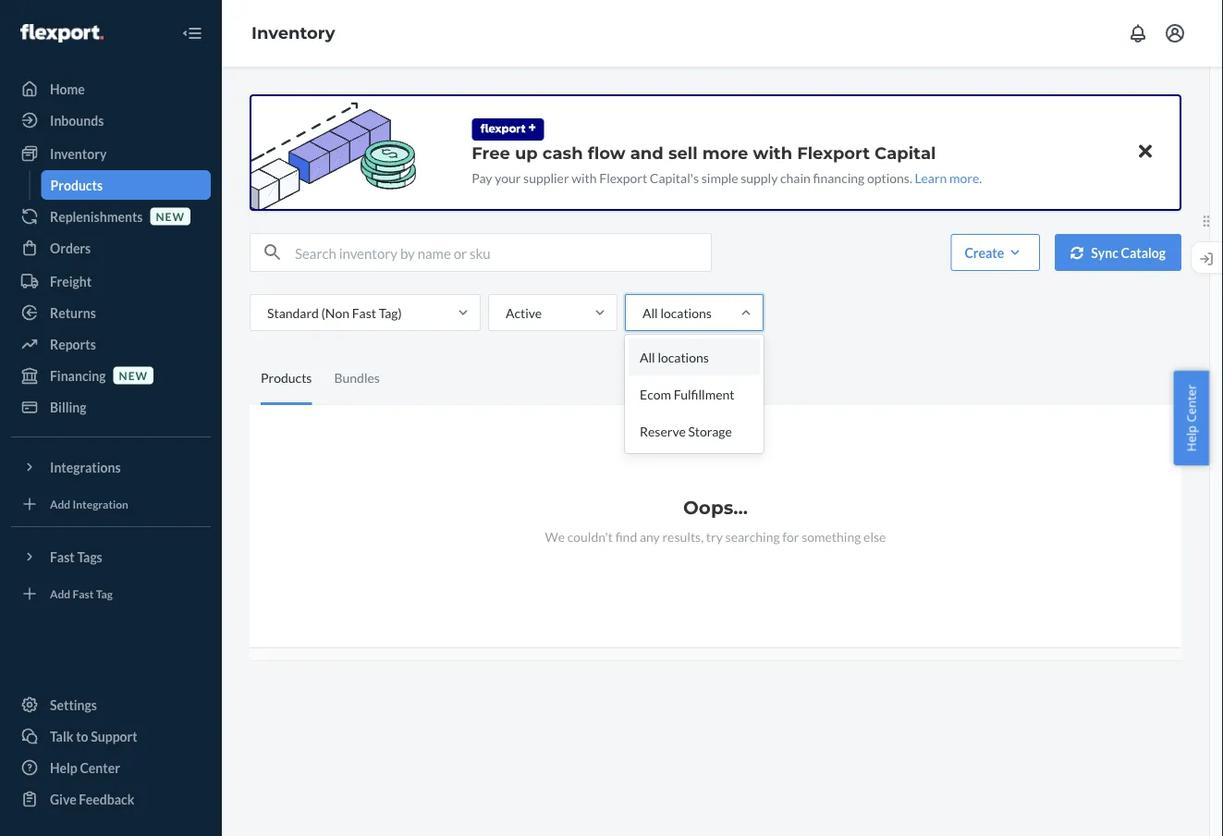 Task type: describe. For each thing, give the bounding box(es) containing it.
replenishments
[[50, 209, 143, 224]]

integration
[[73, 497, 128, 510]]

center inside button
[[1183, 384, 1200, 422]]

free
[[472, 142, 510, 163]]

sync catalog button
[[1055, 234, 1182, 271]]

catalog
[[1121, 245, 1166, 260]]

tag)
[[379, 305, 402, 320]]

bundles
[[334, 370, 380, 386]]

0 horizontal spatial help center
[[50, 760, 120, 775]]

(non
[[321, 305, 350, 320]]

reserve
[[640, 423, 686, 439]]

searching
[[726, 529, 780, 544]]

sync alt image
[[1071, 246, 1084, 259]]

standard (non fast tag)
[[267, 305, 402, 320]]

try
[[706, 529, 723, 544]]

financing
[[813, 170, 865, 185]]

for
[[783, 529, 799, 544]]

.
[[980, 170, 982, 185]]

settings link
[[11, 690, 211, 720]]

we
[[545, 529, 565, 544]]

reports
[[50, 336, 96, 352]]

1 horizontal spatial inventory link
[[252, 23, 335, 43]]

billing
[[50, 399, 86, 415]]

add fast tag
[[50, 587, 113, 600]]

free up cash flow and sell more with flexport capital pay your supplier with flexport capital's simple supply chain financing options. learn more .
[[472, 142, 982, 185]]

integrations
[[50, 459, 121, 475]]

1 vertical spatial all locations
[[640, 349, 709, 365]]

close navigation image
[[181, 22, 203, 44]]

add fast tag link
[[11, 579, 211, 609]]

sync
[[1092, 245, 1119, 260]]

fast tags
[[50, 549, 102, 565]]

integrations button
[[11, 452, 211, 482]]

cash
[[543, 142, 583, 163]]

freight
[[50, 273, 92, 289]]

create button
[[951, 234, 1041, 271]]

orders link
[[11, 233, 211, 263]]

give
[[50, 791, 76, 807]]

Search inventory by name or sku text field
[[295, 234, 711, 271]]

learn more link
[[915, 170, 980, 185]]

ecom fulfillment
[[640, 386, 735, 402]]

we couldn't find any results, try searching for something else
[[545, 529, 886, 544]]

help center button
[[1174, 371, 1210, 466]]

capital's
[[650, 170, 699, 185]]

1 horizontal spatial products
[[261, 370, 312, 386]]

to
[[76, 728, 88, 744]]

pay
[[472, 170, 492, 185]]

chain
[[781, 170, 811, 185]]

open notifications image
[[1127, 22, 1150, 44]]

tags
[[77, 549, 102, 565]]

give feedback
[[50, 791, 134, 807]]

0 horizontal spatial more
[[703, 142, 749, 163]]

0 vertical spatial locations
[[661, 305, 712, 320]]

1 vertical spatial all
[[640, 349, 655, 365]]

supply
[[741, 170, 778, 185]]

simple
[[702, 170, 739, 185]]

results,
[[663, 529, 704, 544]]

learn
[[915, 170, 947, 185]]

open account menu image
[[1164, 22, 1187, 44]]

close image
[[1139, 140, 1152, 162]]

0 vertical spatial fast
[[352, 305, 376, 320]]

returns
[[50, 305, 96, 320]]

1 horizontal spatial with
[[753, 142, 793, 163]]

orders
[[50, 240, 91, 256]]

talk to support button
[[11, 721, 211, 751]]

0 horizontal spatial help
[[50, 760, 77, 775]]

home link
[[11, 74, 211, 104]]

help inside button
[[1183, 425, 1200, 452]]

something
[[802, 529, 861, 544]]

fast tags button
[[11, 542, 211, 572]]

settings
[[50, 697, 97, 713]]

support
[[91, 728, 137, 744]]

supplier
[[524, 170, 569, 185]]

tag
[[96, 587, 113, 600]]

1 vertical spatial inventory link
[[11, 139, 211, 168]]

1 vertical spatial with
[[572, 170, 597, 185]]

0 vertical spatial flexport
[[797, 142, 870, 163]]

sell
[[669, 142, 698, 163]]

products link
[[41, 170, 211, 200]]

options.
[[867, 170, 913, 185]]

1 vertical spatial flexport
[[600, 170, 648, 185]]



Task type: locate. For each thing, give the bounding box(es) containing it.
active
[[506, 305, 542, 320]]

help center inside button
[[1183, 384, 1200, 452]]

0 horizontal spatial flexport
[[600, 170, 648, 185]]

1 horizontal spatial more
[[950, 170, 980, 185]]

0 vertical spatial help center
[[1183, 384, 1200, 452]]

2 add from the top
[[50, 587, 70, 600]]

else
[[864, 529, 886, 544]]

1 vertical spatial help center
[[50, 760, 120, 775]]

inbounds
[[50, 112, 104, 128]]

add integration link
[[11, 489, 211, 519]]

0 horizontal spatial with
[[572, 170, 597, 185]]

0 vertical spatial more
[[703, 142, 749, 163]]

1 vertical spatial fast
[[50, 549, 75, 565]]

0 horizontal spatial products
[[50, 177, 103, 193]]

billing link
[[11, 392, 211, 422]]

more right learn
[[950, 170, 980, 185]]

add
[[50, 497, 70, 510], [50, 587, 70, 600]]

sync catalog
[[1092, 245, 1166, 260]]

0 vertical spatial all locations
[[643, 305, 712, 320]]

couldn't
[[568, 529, 613, 544]]

and
[[630, 142, 664, 163]]

flexport up financing
[[797, 142, 870, 163]]

1 add from the top
[[50, 497, 70, 510]]

add for add integration
[[50, 497, 70, 510]]

standard
[[267, 305, 319, 320]]

0 vertical spatial add
[[50, 497, 70, 510]]

new down "reports" link
[[119, 368, 148, 382]]

1 vertical spatial locations
[[658, 349, 709, 365]]

talk to support
[[50, 728, 137, 744]]

flexport down flow
[[600, 170, 648, 185]]

1 horizontal spatial help
[[1183, 425, 1200, 452]]

1 horizontal spatial flexport
[[797, 142, 870, 163]]

fast left tag
[[73, 587, 94, 600]]

reserve storage
[[640, 423, 732, 439]]

0 horizontal spatial inventory link
[[11, 139, 211, 168]]

0 horizontal spatial new
[[119, 368, 148, 382]]

more
[[703, 142, 749, 163], [950, 170, 980, 185]]

locations
[[661, 305, 712, 320], [658, 349, 709, 365]]

up
[[515, 142, 538, 163]]

center
[[1183, 384, 1200, 422], [80, 760, 120, 775]]

products down standard
[[261, 370, 312, 386]]

1 horizontal spatial inventory
[[252, 23, 335, 43]]

with
[[753, 142, 793, 163], [572, 170, 597, 185]]

fulfillment
[[674, 386, 735, 402]]

reports link
[[11, 329, 211, 359]]

returns link
[[11, 298, 211, 327]]

talk
[[50, 728, 73, 744]]

with down cash
[[572, 170, 597, 185]]

inventory link
[[252, 23, 335, 43], [11, 139, 211, 168]]

any
[[640, 529, 660, 544]]

more up simple on the top of the page
[[703, 142, 749, 163]]

1 horizontal spatial center
[[1183, 384, 1200, 422]]

1 vertical spatial products
[[261, 370, 312, 386]]

create
[[965, 245, 1005, 260]]

new for replenishments
[[156, 209, 185, 223]]

capital
[[875, 142, 936, 163]]

0 vertical spatial new
[[156, 209, 185, 223]]

0 vertical spatial all
[[643, 305, 658, 320]]

with up supply
[[753, 142, 793, 163]]

0 vertical spatial inventory
[[252, 23, 335, 43]]

1 vertical spatial inventory
[[50, 146, 107, 161]]

ecom
[[640, 386, 671, 402]]

find
[[616, 529, 637, 544]]

fast
[[352, 305, 376, 320], [50, 549, 75, 565], [73, 587, 94, 600]]

new
[[156, 209, 185, 223], [119, 368, 148, 382]]

help
[[1183, 425, 1200, 452], [50, 760, 77, 775]]

1 horizontal spatial help center
[[1183, 384, 1200, 452]]

add for add fast tag
[[50, 587, 70, 600]]

1 vertical spatial center
[[80, 760, 120, 775]]

0 vertical spatial products
[[50, 177, 103, 193]]

add down fast tags in the left of the page
[[50, 587, 70, 600]]

2 vertical spatial fast
[[73, 587, 94, 600]]

0 vertical spatial inventory link
[[252, 23, 335, 43]]

1 vertical spatial more
[[950, 170, 980, 185]]

new down products link
[[156, 209, 185, 223]]

financing
[[50, 368, 106, 383]]

add left integration
[[50, 497, 70, 510]]

help center link
[[11, 753, 211, 782]]

1 vertical spatial add
[[50, 587, 70, 600]]

help center
[[1183, 384, 1200, 452], [50, 760, 120, 775]]

home
[[50, 81, 85, 97]]

freight link
[[11, 266, 211, 296]]

1 vertical spatial help
[[50, 760, 77, 775]]

0 vertical spatial center
[[1183, 384, 1200, 422]]

oops...
[[683, 496, 748, 519]]

flexport logo image
[[20, 24, 103, 43]]

products up the replenishments at the top
[[50, 177, 103, 193]]

storage
[[688, 423, 732, 439]]

feedback
[[79, 791, 134, 807]]

flexport
[[797, 142, 870, 163], [600, 170, 648, 185]]

1 vertical spatial new
[[119, 368, 148, 382]]

0 horizontal spatial center
[[80, 760, 120, 775]]

fast left tags
[[50, 549, 75, 565]]

0 vertical spatial with
[[753, 142, 793, 163]]

inbounds link
[[11, 105, 211, 135]]

new for financing
[[119, 368, 148, 382]]

products
[[50, 177, 103, 193], [261, 370, 312, 386]]

fast left tag)
[[352, 305, 376, 320]]

flow
[[588, 142, 626, 163]]

give feedback button
[[11, 784, 211, 814]]

add integration
[[50, 497, 128, 510]]

all
[[643, 305, 658, 320], [640, 349, 655, 365]]

0 vertical spatial help
[[1183, 425, 1200, 452]]

1 horizontal spatial new
[[156, 209, 185, 223]]

your
[[495, 170, 521, 185]]

0 horizontal spatial inventory
[[50, 146, 107, 161]]

fast inside dropdown button
[[50, 549, 75, 565]]



Task type: vqa. For each thing, say whether or not it's contained in the screenshot.
try
yes



